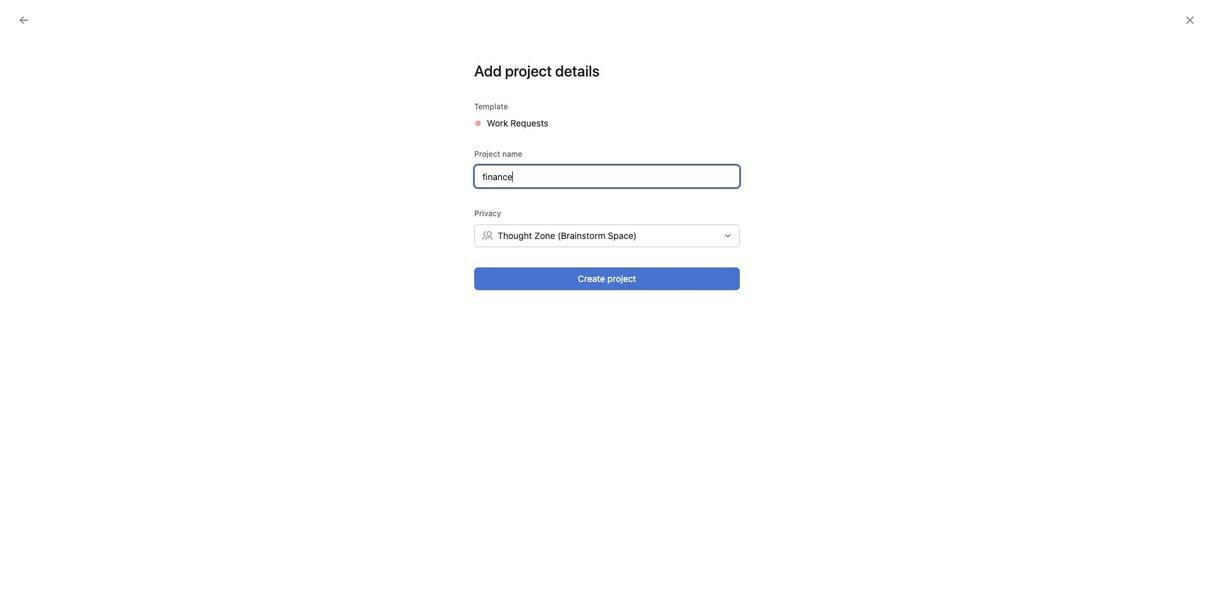 Task type: vqa. For each thing, say whether or not it's contained in the screenshot.
text box
yes



Task type: locate. For each thing, give the bounding box(es) containing it.
hide sidebar image
[[16, 10, 27, 20]]

None text field
[[474, 165, 740, 188]]

go back image
[[19, 15, 29, 25]]

list item
[[704, 485, 736, 517]]



Task type: describe. For each thing, give the bounding box(es) containing it.
close image
[[1185, 15, 1195, 25]]



